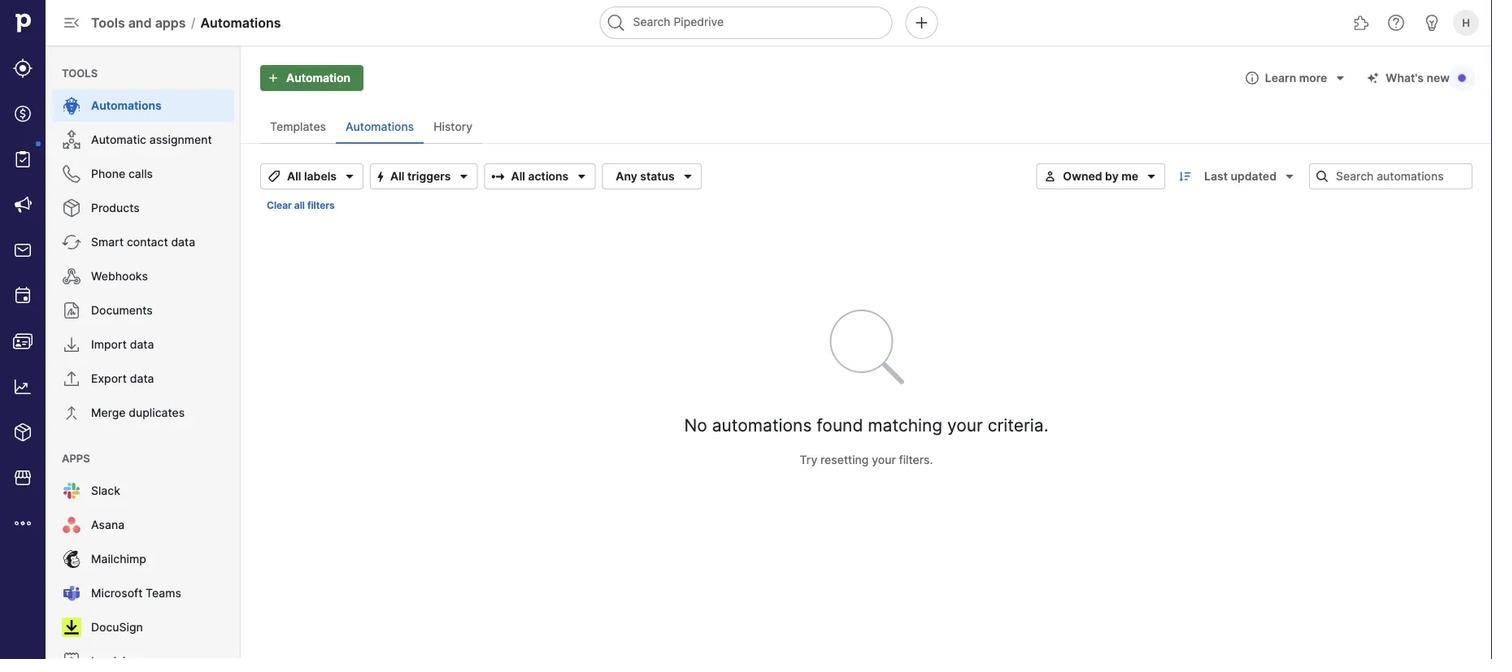 Task type: locate. For each thing, give the bounding box(es) containing it.
4 color undefined image from the top
[[62, 335, 81, 355]]

documents
[[91, 304, 153, 318]]

h button
[[1450, 7, 1482, 39]]

color undefined image
[[62, 130, 81, 150], [62, 164, 81, 184], [62, 267, 81, 286], [62, 335, 81, 355], [62, 369, 81, 389], [62, 481, 81, 501], [62, 515, 81, 535]]

color undefined image left phone
[[62, 164, 81, 184]]

color undefined image inside smart contact data link
[[62, 233, 81, 252]]

2 horizontal spatial all
[[511, 170, 525, 183]]

3 color primary image from the left
[[678, 170, 697, 183]]

clear all filters
[[267, 200, 335, 211]]

color undefined image for automatic assignment
[[62, 130, 81, 150]]

export data
[[91, 372, 154, 386]]

merge duplicates link
[[52, 397, 234, 429]]

tools for tools and apps / automations
[[91, 15, 125, 30]]

merge
[[91, 406, 126, 420]]

color undefined image right deals image
[[62, 96, 81, 115]]

1 vertical spatial automations
[[91, 99, 162, 113]]

color undefined image left smart
[[62, 233, 81, 252]]

phone
[[91, 167, 125, 181]]

3 all from the left
[[511, 170, 525, 183]]

1 horizontal spatial automations
[[200, 15, 281, 30]]

color undefined image left microsoft
[[62, 584, 81, 603]]

import data link
[[52, 328, 234, 361]]

0 horizontal spatial automations
[[91, 99, 162, 113]]

microsoft teams
[[91, 587, 181, 600]]

color undefined image inside docusign link
[[62, 618, 81, 637]]

2 all from the left
[[390, 170, 405, 183]]

color undefined image left import
[[62, 335, 81, 355]]

color undefined image left export
[[62, 369, 81, 389]]

color primary image inside all actions button
[[572, 167, 591, 186]]

what's
[[1386, 71, 1424, 85]]

docusign link
[[52, 611, 234, 644]]

menu
[[0, 0, 46, 659], [46, 46, 241, 659]]

color primary image left all actions
[[488, 170, 508, 183]]

color undefined image left documents
[[62, 301, 81, 320]]

2 color primary image from the left
[[488, 170, 508, 183]]

tools inside menu
[[62, 67, 98, 79]]

matching
[[868, 415, 942, 436]]

all inside button
[[511, 170, 525, 183]]

learn
[[1265, 71, 1296, 85]]

all labels button
[[260, 163, 363, 189]]

criteria.
[[988, 415, 1048, 436]]

0 vertical spatial tools
[[91, 15, 125, 30]]

more
[[1299, 71, 1327, 85]]

new
[[1427, 71, 1450, 85]]

color undefined image left 'asana'
[[62, 515, 81, 535]]

1 horizontal spatial all
[[390, 170, 405, 183]]

color undefined image left "products"
[[62, 198, 81, 218]]

color undefined image inside slack link
[[62, 481, 81, 501]]

teams
[[146, 587, 181, 600]]

products image
[[13, 423, 33, 442]]

contact
[[127, 235, 168, 249]]

color primary image inside the owned by me popup button
[[1043, 170, 1057, 183]]

color undefined image inside 'automations' link
[[62, 96, 81, 115]]

all
[[294, 200, 305, 211]]

data right export
[[130, 372, 154, 386]]

all left triggers
[[390, 170, 405, 183]]

color undefined image inside the phone calls link
[[62, 164, 81, 184]]

color primary image
[[264, 170, 284, 183], [488, 170, 508, 183], [678, 170, 697, 183], [1145, 170, 1158, 183]]

tools down menu toggle image
[[62, 67, 98, 79]]

campaigns image
[[13, 195, 33, 215]]

any status button
[[602, 163, 702, 189]]

color undefined image left merge on the bottom of page
[[62, 403, 81, 423]]

color undefined image inside mailchimp link
[[62, 550, 81, 569]]

data for export data
[[130, 372, 154, 386]]

any status
[[616, 170, 675, 183]]

tools
[[91, 15, 125, 30], [62, 67, 98, 79]]

all left labels
[[287, 170, 301, 183]]

data right contact
[[171, 235, 195, 249]]

1 vertical spatial tools
[[62, 67, 98, 79]]

owned by me
[[1063, 170, 1138, 183]]

last updated button
[[1198, 163, 1303, 189]]

export
[[91, 372, 127, 386]]

/
[[191, 15, 195, 30]]

automation button
[[260, 65, 363, 91]]

color primary image inside last updated button
[[1280, 170, 1299, 183]]

7 color undefined image from the top
[[62, 515, 81, 535]]

automations menu item
[[46, 89, 241, 122]]

0 vertical spatial your
[[947, 415, 983, 436]]

color undefined image for merge duplicates
[[62, 403, 81, 423]]

automations up all triggers
[[346, 120, 414, 134]]

color undefined image left the docusign
[[62, 618, 81, 637]]

filters
[[307, 200, 335, 211]]

color undefined image inside microsoft teams link
[[62, 584, 81, 603]]

1 color primary image from the left
[[264, 170, 284, 183]]

color primary image right status
[[678, 170, 697, 183]]

import
[[91, 338, 127, 352]]

all for all actions
[[511, 170, 525, 183]]

templates
[[270, 120, 326, 134]]

slack link
[[52, 475, 234, 507]]

color primary image inside the owned by me popup button
[[1145, 170, 1158, 183]]

2 color undefined image from the top
[[62, 164, 81, 184]]

triggers
[[407, 170, 451, 183]]

any
[[616, 170, 637, 183]]

color undefined image inside automatic assignment link
[[62, 130, 81, 150]]

color undefined image inside webhooks 'link'
[[62, 267, 81, 286]]

color undefined image down apps
[[62, 481, 81, 501]]

color undefined image inside documents link
[[62, 301, 81, 320]]

all
[[287, 170, 301, 183], [390, 170, 405, 183], [511, 170, 525, 183]]

data right import
[[130, 338, 154, 352]]

all left actions
[[511, 170, 525, 183]]

tools for tools
[[62, 67, 98, 79]]

assignment
[[149, 133, 212, 147]]

filters.
[[899, 453, 933, 467]]

3 color undefined image from the top
[[62, 267, 81, 286]]

contacts image
[[13, 332, 33, 351]]

color primary image
[[1242, 72, 1262, 85], [1330, 72, 1350, 85], [1363, 72, 1382, 85], [454, 167, 474, 186], [572, 167, 591, 186], [340, 170, 359, 183], [1043, 170, 1057, 183], [1280, 170, 1299, 183], [1316, 170, 1329, 183]]

color undefined image left "webhooks"
[[62, 267, 81, 286]]

tools left and
[[91, 15, 125, 30]]

docusign
[[91, 621, 143, 635]]

quick help image
[[1386, 13, 1406, 33]]

learn more
[[1265, 71, 1327, 85]]

color primary image inside the any status button
[[678, 170, 697, 183]]

your left filters.
[[872, 453, 896, 467]]

color undefined image left mailchimp
[[62, 550, 81, 569]]

0 horizontal spatial all
[[287, 170, 301, 183]]

1 vertical spatial data
[[130, 338, 154, 352]]

color undefined image for products
[[62, 198, 81, 218]]

4 color primary image from the left
[[1145, 170, 1158, 183]]

automations right the /
[[200, 15, 281, 30]]

2 vertical spatial data
[[130, 372, 154, 386]]

5 color undefined image from the top
[[62, 369, 81, 389]]

6 color undefined image from the top
[[62, 481, 81, 501]]

by
[[1105, 170, 1119, 183]]

color primary image right the me
[[1145, 170, 1158, 183]]

0 horizontal spatial your
[[872, 453, 896, 467]]

owned by me button
[[1036, 163, 1165, 189]]

your left criteria.
[[947, 415, 983, 436]]

color undefined image inside export data link
[[62, 369, 81, 389]]

all labels
[[287, 170, 337, 183]]

color undefined image inside import data link
[[62, 335, 81, 355]]

resetting
[[820, 453, 869, 467]]

automations
[[200, 15, 281, 30], [91, 99, 162, 113], [346, 120, 414, 134]]

calls
[[128, 167, 153, 181]]

1 all from the left
[[287, 170, 301, 183]]

automations up automatic
[[91, 99, 162, 113]]

color undefined image left automatic
[[62, 130, 81, 150]]

0 vertical spatial automations
[[200, 15, 281, 30]]

Search Pipedrive field
[[600, 7, 892, 39]]

leads image
[[13, 59, 33, 78]]

smart contact data link
[[52, 226, 234, 259]]

color primary image inside all labels button
[[340, 170, 359, 183]]

color undefined image inside asana link
[[62, 515, 81, 535]]

clear
[[267, 200, 292, 211]]

color undefined image for slack
[[62, 481, 81, 501]]

color undefined image inside 'products' link
[[62, 198, 81, 218]]

color undefined image for export data
[[62, 369, 81, 389]]

last
[[1204, 170, 1228, 183]]

h
[[1462, 16, 1470, 29]]

me
[[1121, 170, 1138, 183]]

color undefined image
[[62, 96, 81, 115], [13, 150, 33, 169], [62, 198, 81, 218], [62, 233, 81, 252], [62, 301, 81, 320], [62, 403, 81, 423], [62, 550, 81, 569], [62, 584, 81, 603], [62, 618, 81, 637], [62, 652, 81, 659]]

color undefined image inside merge duplicates link
[[62, 403, 81, 423]]

menu toggle image
[[62, 13, 81, 33]]

your
[[947, 415, 983, 436], [872, 453, 896, 467]]

all triggers button
[[370, 163, 478, 189]]

1 color undefined image from the top
[[62, 130, 81, 150]]

mailchimp
[[91, 552, 146, 566]]

color primary image inside all actions button
[[488, 170, 508, 183]]

automations inside menu item
[[91, 99, 162, 113]]

2 horizontal spatial automations
[[346, 120, 414, 134]]

mailchimp link
[[52, 543, 234, 576]]

home image
[[11, 11, 35, 35]]

menu containing automations
[[46, 46, 241, 659]]

color primary image up clear
[[264, 170, 284, 183]]

automatic
[[91, 133, 146, 147]]



Task type: vqa. For each thing, say whether or not it's contained in the screenshot.
less
no



Task type: describe. For each thing, give the bounding box(es) containing it.
color undefined image for mailchimp
[[62, 550, 81, 569]]

automations
[[712, 415, 812, 436]]

all for all labels
[[287, 170, 301, 183]]

microsoft
[[91, 587, 143, 600]]

try resetting your filters.
[[800, 453, 933, 467]]

slack
[[91, 484, 120, 498]]

2 vertical spatial automations
[[346, 120, 414, 134]]

no
[[684, 415, 707, 436]]

activities image
[[13, 286, 33, 306]]

color undefined image for import data
[[62, 335, 81, 355]]

updated
[[1231, 170, 1277, 183]]

import data
[[91, 338, 154, 352]]

all actions
[[511, 170, 569, 183]]

automation
[[286, 71, 350, 85]]

what's new
[[1386, 71, 1450, 85]]

last updated
[[1204, 170, 1277, 183]]

quick add image
[[912, 13, 931, 33]]

owned
[[1063, 170, 1102, 183]]

color undefined image for docusign
[[62, 618, 81, 637]]

1 vertical spatial your
[[872, 453, 896, 467]]

automatic assignment link
[[52, 124, 234, 156]]

all triggers
[[390, 170, 451, 183]]

asana
[[91, 518, 125, 532]]

insights image
[[13, 377, 33, 397]]

history
[[433, 120, 473, 134]]

color undefined image for smart contact data
[[62, 233, 81, 252]]

automations link
[[52, 89, 234, 122]]

more image
[[13, 514, 33, 533]]

labels
[[304, 170, 337, 183]]

phone calls link
[[52, 158, 234, 190]]

and
[[128, 15, 152, 30]]

actions
[[528, 170, 569, 183]]

microsoft teams link
[[52, 577, 234, 610]]

color undefined image for asana
[[62, 515, 81, 535]]

all for all triggers
[[390, 170, 405, 183]]

learn more button
[[1239, 65, 1353, 91]]

merge duplicates
[[91, 406, 185, 420]]

apps
[[62, 452, 90, 465]]

marketplace image
[[13, 468, 33, 488]]

color undefined image for documents
[[62, 301, 81, 320]]

color undefined image for webhooks
[[62, 267, 81, 286]]

automatic assignment
[[91, 133, 212, 147]]

data for import data
[[130, 338, 154, 352]]

color undefined image for microsoft teams
[[62, 584, 81, 603]]

asana link
[[52, 509, 234, 542]]

color undefined image up campaigns icon at the left
[[13, 150, 33, 169]]

found
[[817, 415, 863, 436]]

Owned by me field
[[1036, 163, 1165, 189]]

color undefined image down docusign link
[[62, 652, 81, 659]]

clear all filters button
[[260, 196, 341, 215]]

what's new button
[[1360, 65, 1473, 91]]

color primary inverted image
[[263, 72, 283, 85]]

color primary image inside all labels button
[[264, 170, 284, 183]]

Search automations text field
[[1309, 163, 1473, 189]]

phone calls
[[91, 167, 153, 181]]

smart contact data
[[91, 235, 195, 249]]

tools and apps / automations
[[91, 15, 281, 30]]

color undefined image for automations
[[62, 96, 81, 115]]

apps
[[155, 15, 186, 30]]

webhooks link
[[52, 260, 234, 293]]

color primary image inside all triggers button
[[454, 167, 474, 186]]

sales assistant image
[[1422, 13, 1442, 33]]

all actions button
[[484, 163, 595, 189]]

deals image
[[13, 104, 33, 124]]

products
[[91, 201, 140, 215]]

smart
[[91, 235, 124, 249]]

webhooks
[[91, 270, 148, 283]]

sales inbox image
[[13, 241, 33, 260]]

export data link
[[52, 363, 234, 395]]

0 vertical spatial data
[[171, 235, 195, 249]]

1 horizontal spatial your
[[947, 415, 983, 436]]

try
[[800, 453, 817, 467]]

no automations found matching your criteria.
[[684, 415, 1048, 436]]

products link
[[52, 192, 234, 224]]

status
[[640, 170, 675, 183]]

color undefined image for phone calls
[[62, 164, 81, 184]]

duplicates
[[129, 406, 185, 420]]

documents link
[[52, 294, 234, 327]]

color primary image inside what's new button
[[1363, 72, 1382, 85]]



